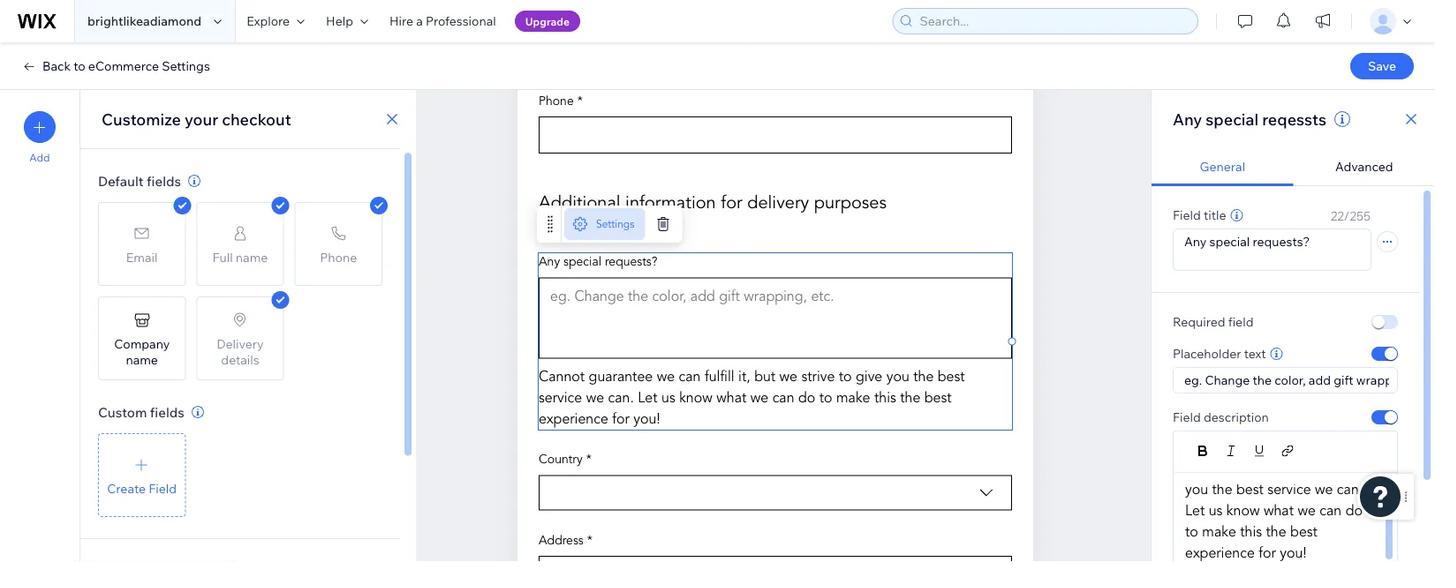 Task type: vqa. For each thing, say whether or not it's contained in the screenshot.
Analytics & Reports
no



Task type: locate. For each thing, give the bounding box(es) containing it.
best
[[1236, 482, 1264, 499], [1290, 524, 1317, 541]]

1 vertical spatial settings
[[596, 218, 634, 231]]

we
[[1303, 439, 1321, 456], [1260, 461, 1278, 477], [1315, 482, 1333, 499], [1298, 503, 1316, 520]]

any special reqessts
[[1173, 109, 1326, 129]]

1 vertical spatial the
[[1266, 524, 1286, 541]]

255
[[1350, 208, 1371, 224]]

field
[[1173, 208, 1201, 223], [1173, 410, 1201, 425], [149, 481, 177, 496]]

tab list
[[1152, 148, 1435, 186]]

settings inside back to ecommerce settings button
[[162, 58, 210, 74]]

hire a professional
[[389, 13, 496, 29]]

advanced
[[1335, 159, 1393, 174]]

0 vertical spatial field
[[1173, 208, 1201, 223]]

the down it,
[[1212, 482, 1232, 499]]

0 horizontal spatial settings
[[162, 58, 210, 74]]

back to ecommerce settings
[[42, 58, 210, 74]]

0 vertical spatial best
[[1236, 482, 1264, 499]]

to right back
[[74, 58, 85, 74]]

we up strive
[[1303, 439, 1321, 456]]

0 vertical spatial to
[[74, 58, 85, 74]]

the
[[1212, 482, 1232, 499], [1266, 524, 1286, 541]]

field description
[[1173, 410, 1269, 425]]

you
[[1185, 482, 1208, 499]]

to
[[74, 58, 85, 74], [1319, 461, 1332, 477], [1185, 524, 1198, 541]]

title
[[1204, 208, 1226, 223]]

we down "service"
[[1298, 503, 1316, 520]]

0 vertical spatial can
[[1325, 439, 1347, 456]]

guarantee
[[1235, 439, 1299, 456]]

default fields
[[98, 173, 181, 189]]

field
[[1228, 314, 1253, 330]]

default
[[98, 173, 144, 189]]

checkout
[[222, 109, 291, 129]]

to down the let
[[1185, 524, 1198, 541]]

text
[[1244, 346, 1266, 362]]

fields
[[147, 173, 181, 189], [150, 404, 184, 421]]

to left give
[[1319, 461, 1332, 477]]

give
[[1336, 461, 1363, 477]]

the down what
[[1266, 524, 1286, 541]]

1 horizontal spatial settings
[[596, 218, 634, 231]]

field title
[[1173, 208, 1226, 223]]

know
[[1226, 503, 1260, 520]]

required
[[1173, 314, 1225, 330]]

let
[[1185, 503, 1205, 520]]

create
[[107, 481, 146, 496]]

1 horizontal spatial best
[[1290, 524, 1317, 541]]

fields right custom
[[150, 404, 184, 421]]

can
[[1325, 439, 1347, 456], [1320, 503, 1342, 520]]

field right create
[[149, 481, 177, 496]]

can up give
[[1325, 439, 1347, 456]]

add
[[29, 151, 50, 164]]

help
[[326, 13, 353, 29]]

explore
[[247, 13, 290, 29]]

1 vertical spatial fields
[[150, 404, 184, 421]]

2 vertical spatial to
[[1185, 524, 1198, 541]]

best down but
[[1236, 482, 1264, 499]]

0 horizontal spatial the
[[1212, 482, 1232, 499]]

0 horizontal spatial best
[[1236, 482, 1264, 499]]

best up you! in the right bottom of the page
[[1290, 524, 1317, 541]]

customize
[[102, 109, 181, 129]]

company
[[114, 336, 170, 351]]

0 vertical spatial the
[[1212, 482, 1232, 499]]

1 vertical spatial can
[[1320, 503, 1342, 520]]

1 horizontal spatial the
[[1266, 524, 1286, 541]]

1 horizontal spatial to
[[1185, 524, 1198, 541]]

placeholder
[[1173, 346, 1241, 362]]

1 vertical spatial field
[[1173, 410, 1201, 425]]

settings
[[162, 58, 210, 74], [596, 218, 634, 231]]

for
[[1259, 545, 1276, 562]]

fields right default
[[147, 173, 181, 189]]

0 vertical spatial fields
[[147, 173, 181, 189]]

e.g., Give a detailed example field
[[1179, 368, 1392, 393]]

this
[[1240, 524, 1262, 541]]

field up the cannot
[[1173, 410, 1201, 425]]

settings button
[[564, 209, 645, 241]]

save button
[[1350, 53, 1414, 79]]

add button
[[24, 111, 56, 164]]

2 horizontal spatial to
[[1319, 461, 1332, 477]]

service
[[1268, 482, 1311, 499]]

general
[[1200, 159, 1245, 174]]

2 vertical spatial field
[[149, 481, 177, 496]]

0 vertical spatial settings
[[162, 58, 210, 74]]

do
[[1346, 503, 1363, 520]]

field left title
[[1173, 208, 1201, 223]]

0 horizontal spatial to
[[74, 58, 85, 74]]

can left do
[[1320, 503, 1342, 520]]

what
[[1264, 503, 1294, 520]]



Task type: describe. For each thing, give the bounding box(es) containing it.
Search... field
[[914, 9, 1192, 34]]

cannot guarantee we can fulfill it, but we strive to give you the best service we can. let us know what we can do to make this the best experience for you!
[[1185, 439, 1367, 562]]

save
[[1368, 58, 1396, 74]]

settings inside settings button
[[596, 218, 634, 231]]

you!
[[1280, 545, 1307, 562]]

field for cannot guarantee we can fulfill it, but we strive to give you the best service we can. let us know what we can do to make this the best experience for you!
[[1173, 410, 1201, 425]]

cannot
[[1185, 439, 1231, 456]]

fulfill
[[1185, 461, 1215, 477]]

it,
[[1219, 461, 1231, 477]]

tab list containing general
[[1152, 148, 1435, 186]]

special
[[1206, 109, 1258, 129]]

name
[[126, 352, 158, 367]]

custom
[[98, 404, 147, 421]]

back to ecommerce settings button
[[21, 58, 210, 74]]

help button
[[315, 0, 379, 42]]

22
[[1331, 208, 1344, 224]]

we left can.
[[1315, 482, 1333, 499]]

fields for default fields
[[147, 173, 181, 189]]

create field
[[107, 481, 177, 496]]

hire a professional link
[[379, 0, 507, 42]]

customize your checkout
[[102, 109, 291, 129]]

back
[[42, 58, 71, 74]]

company name
[[114, 336, 170, 367]]

1 vertical spatial to
[[1319, 461, 1332, 477]]

make
[[1202, 524, 1236, 541]]

custom fields
[[98, 404, 184, 421]]

but
[[1235, 461, 1256, 477]]

a
[[416, 13, 423, 29]]

we down the guarantee
[[1260, 461, 1278, 477]]

strive
[[1282, 461, 1315, 477]]

can.
[[1337, 482, 1363, 499]]

field for 22
[[1173, 208, 1201, 223]]

any
[[1173, 109, 1202, 129]]

your
[[185, 109, 218, 129]]

experience
[[1185, 545, 1255, 562]]

create field button
[[98, 434, 186, 517]]

brightlikeadiamond
[[87, 13, 201, 29]]

reqessts
[[1262, 109, 1326, 129]]

general button
[[1152, 148, 1293, 186]]

to inside button
[[74, 58, 85, 74]]

required field
[[1173, 314, 1253, 330]]

professional
[[426, 13, 496, 29]]

us
[[1209, 503, 1223, 520]]

field inside create field button
[[149, 481, 177, 496]]

ecommerce
[[88, 58, 159, 74]]

Field title text field
[[1174, 230, 1371, 270]]

22 / 255
[[1331, 208, 1371, 224]]

advanced button
[[1293, 148, 1435, 186]]

upgrade button
[[515, 11, 580, 32]]

/
[[1344, 208, 1350, 224]]

description
[[1204, 410, 1269, 425]]

hire
[[389, 13, 413, 29]]

upgrade
[[525, 15, 570, 28]]

fields for custom fields
[[150, 404, 184, 421]]

placeholder text
[[1173, 346, 1266, 362]]

1 vertical spatial best
[[1290, 524, 1317, 541]]



